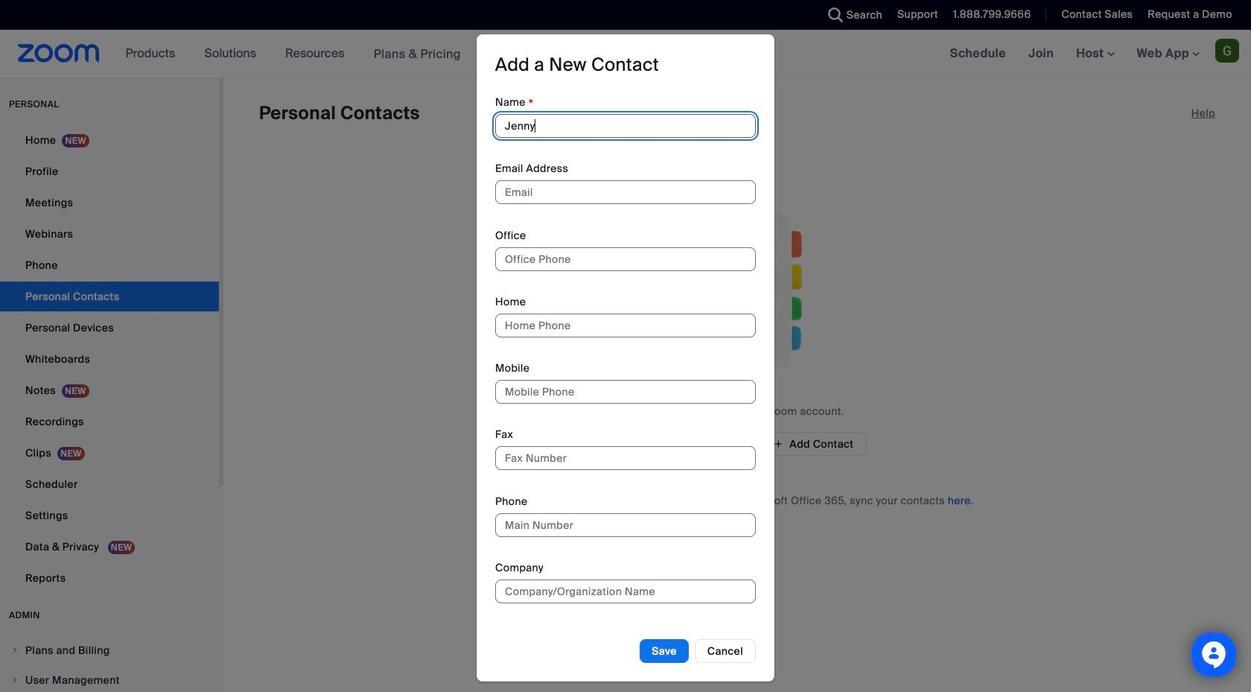Task type: describe. For each thing, give the bounding box(es) containing it.
First and Last Name text field
[[495, 114, 756, 138]]

Fax Number text field
[[495, 447, 756, 470]]

meetings navigation
[[939, 30, 1252, 78]]

product information navigation
[[114, 30, 472, 78]]

add image
[[620, 437, 631, 451]]

add image
[[774, 437, 784, 451]]

Email text field
[[495, 181, 756, 204]]

Mobile Phone text field
[[495, 380, 756, 404]]

admin menu menu
[[0, 636, 219, 692]]



Task type: locate. For each thing, give the bounding box(es) containing it.
dialog
[[477, 35, 775, 682]]

zoom logo image
[[18, 44, 100, 63]]

Office Phone text field
[[495, 247, 756, 271]]

Main Number text field
[[495, 513, 756, 537]]

personal menu menu
[[0, 125, 219, 595]]

Home Phone text field
[[495, 314, 756, 337]]

Company/Organization Name text field
[[495, 579, 756, 603]]

banner
[[0, 30, 1252, 78]]



Task type: vqa. For each thing, say whether or not it's contained in the screenshot.
DIALOG
yes



